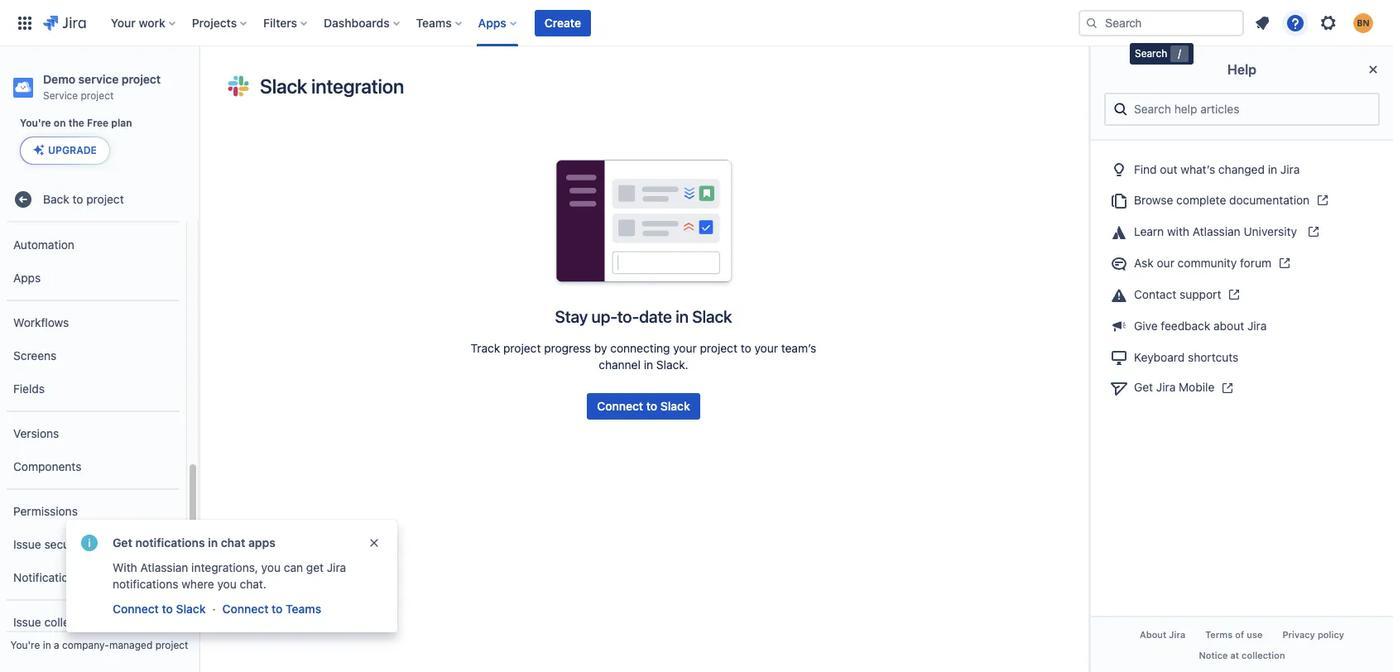 Task type: vqa. For each thing, say whether or not it's contained in the screenshot.
Agents & Customers
no



Task type: describe. For each thing, give the bounding box(es) containing it.
notifications image
[[1253, 13, 1272, 33]]

sidebar navigation image
[[180, 66, 217, 99]]

security
[[44, 537, 87, 551]]

issue for issue collectors
[[13, 615, 41, 629]]

apps button
[[473, 10, 523, 36]]

out
[[1160, 162, 1178, 177]]

your profile and settings image
[[1354, 13, 1373, 33]]

privacy policy link
[[1273, 624, 1354, 645]]

learn with atlassian university
[[1134, 224, 1300, 238]]

support
[[1180, 287, 1221, 301]]

get
[[306, 560, 324, 575]]

at
[[1231, 650, 1239, 661]]

fields
[[13, 381, 45, 396]]

privacy
[[1283, 629, 1315, 640]]

group containing automation
[[7, 0, 180, 300]]

apps link
[[7, 262, 180, 295]]

projects button
[[187, 10, 253, 36]]

demo
[[43, 72, 75, 86]]

mobile
[[1179, 380, 1215, 394]]

documentation
[[1230, 193, 1310, 207]]

contact
[[1134, 287, 1177, 301]]

you're on the free plan
[[20, 117, 132, 129]]

create button
[[535, 10, 591, 36]]

ask
[[1134, 256, 1154, 270]]

service
[[43, 89, 78, 102]]

give
[[1134, 319, 1158, 333]]

dashboards button
[[319, 10, 406, 36]]

the
[[68, 117, 84, 129]]

find out what's changed in jira link
[[1104, 154, 1380, 185]]

changed
[[1219, 162, 1265, 177]]

your
[[111, 15, 136, 29]]

company-
[[62, 639, 109, 652]]

0 vertical spatial atlassian
[[1193, 224, 1241, 238]]

apps for apps dropdown button on the top of the page
[[478, 15, 507, 29]]

versions
[[13, 426, 59, 440]]

about jira
[[1140, 629, 1186, 640]]

back to project
[[43, 192, 124, 206]]

filters button
[[258, 10, 314, 36]]

apps for apps link
[[13, 270, 41, 285]]

to for slack
[[162, 602, 173, 616]]

Search help articles field
[[1129, 94, 1372, 124]]

project up automation "link"
[[86, 192, 124, 206]]

give feedback about jira
[[1134, 319, 1267, 333]]

notice at collection link
[[1189, 645, 1295, 666]]

atlassian inside with atlassian integrations, you can get jira notifications where you chat.
[[140, 560, 188, 575]]

get for get notifications in chat apps
[[113, 536, 132, 550]]

teams inside dropdown button
[[416, 15, 452, 29]]

connect to teams button
[[221, 599, 323, 619]]

contact support
[[1134, 287, 1221, 301]]

plan
[[111, 117, 132, 129]]

what's
[[1181, 162, 1215, 177]]

info image
[[79, 533, 99, 553]]

privacy policy
[[1283, 629, 1345, 640]]

collectors
[[44, 615, 97, 629]]

help
[[1228, 62, 1257, 77]]

notice
[[1199, 650, 1228, 661]]

automation
[[13, 237, 74, 251]]

work
[[139, 15, 165, 29]]

screens link
[[7, 340, 180, 373]]

terms of use link
[[1196, 624, 1273, 645]]

you're for you're in a company-managed project
[[10, 639, 40, 652]]

0 horizontal spatial in
[[43, 639, 51, 652]]

components
[[13, 459, 81, 473]]

Search field
[[1079, 10, 1244, 36]]

search image
[[1085, 16, 1099, 29]]

university
[[1244, 224, 1297, 238]]

back
[[43, 192, 69, 206]]

get jira mobile link
[[1104, 372, 1380, 404]]

terms
[[1206, 629, 1233, 640]]

upgrade button
[[21, 138, 109, 164]]

give feedback about jira link
[[1104, 311, 1380, 341]]

automation link
[[7, 229, 180, 262]]

on
[[54, 117, 66, 129]]

browse complete documentation link
[[1104, 185, 1380, 216]]

components link
[[7, 450, 180, 484]]

fields link
[[7, 373, 180, 406]]

issue security
[[13, 537, 87, 551]]

notifications link
[[7, 561, 180, 595]]



Task type: locate. For each thing, give the bounding box(es) containing it.
issue for issue security
[[13, 537, 41, 551]]

learn with atlassian university link
[[1104, 216, 1380, 248]]

1 vertical spatial notifications
[[113, 577, 178, 591]]

2 horizontal spatial to
[[272, 602, 283, 616]]

1 horizontal spatial to
[[162, 602, 173, 616]]

1 horizontal spatial in
[[208, 536, 218, 550]]

learn
[[1134, 224, 1164, 238]]

you're left "on"
[[20, 117, 51, 129]]

2 group from the top
[[7, 300, 180, 411]]

notifications down with
[[113, 577, 178, 591]]

managed
[[109, 639, 153, 652]]

of
[[1235, 629, 1244, 640]]

issue down permissions
[[13, 537, 41, 551]]

0 horizontal spatial you
[[217, 577, 237, 591]]

teams down can
[[286, 602, 321, 616]]

permissions link
[[7, 495, 180, 528]]

with
[[1167, 224, 1190, 238]]

1 horizontal spatial teams
[[416, 15, 452, 29]]

1 vertical spatial you're
[[10, 639, 40, 652]]

teams left apps dropdown button on the top of the page
[[416, 15, 452, 29]]

project down service
[[81, 89, 114, 102]]

permissions
[[13, 504, 78, 518]]

appswitcher icon image
[[15, 13, 35, 33]]

notifications inside with atlassian integrations, you can get jira notifications where you chat.
[[113, 577, 178, 591]]

you down integrations,
[[217, 577, 237, 591]]

apps down automation
[[13, 270, 41, 285]]

contact support link
[[1104, 279, 1380, 311]]

1 horizontal spatial get
[[1134, 380, 1153, 394]]

1 vertical spatial in
[[208, 536, 218, 550]]

to for teams
[[272, 602, 283, 616]]

versions link
[[7, 417, 180, 450]]

0 vertical spatial get
[[1134, 380, 1153, 394]]

apps
[[248, 536, 276, 550]]

1 vertical spatial teams
[[286, 602, 321, 616]]

demo service project service project
[[43, 72, 161, 102]]

4 group from the top
[[7, 489, 180, 600]]

atlassian
[[1193, 224, 1241, 238], [140, 560, 188, 575]]

with atlassian integrations, you can get jira notifications where you chat.
[[113, 560, 346, 591]]

1 horizontal spatial connect
[[222, 602, 269, 616]]

forum
[[1240, 256, 1272, 270]]

project right service
[[122, 72, 161, 86]]

dismiss image
[[368, 536, 381, 550]]

group containing workflows
[[7, 300, 180, 411]]

you're
[[20, 117, 51, 129], [10, 639, 40, 652]]

2 issue from the top
[[13, 615, 41, 629]]

1 connect from the left
[[113, 602, 159, 616]]

banner containing your work
[[0, 0, 1393, 46]]

group
[[7, 0, 180, 300], [7, 300, 180, 411], [7, 411, 180, 489], [7, 489, 180, 600]]

in up "documentation"
[[1268, 162, 1278, 177]]

0 horizontal spatial apps
[[13, 270, 41, 285]]

integrations,
[[191, 560, 258, 575]]

free
[[87, 117, 109, 129]]

connect down chat.
[[222, 602, 269, 616]]

help image
[[1286, 13, 1306, 33]]

keyboard
[[1134, 350, 1185, 364]]

issue left collectors
[[13, 615, 41, 629]]

close image
[[1364, 60, 1383, 79]]

about jira button
[[1130, 624, 1196, 645]]

projects
[[192, 15, 237, 29]]

your work
[[111, 15, 165, 29]]

2 vertical spatial in
[[43, 639, 51, 652]]

1 horizontal spatial apps
[[478, 15, 507, 29]]

settings image
[[1319, 13, 1339, 33]]

with
[[113, 560, 137, 575]]

filters
[[263, 15, 297, 29]]

our
[[1157, 256, 1175, 270]]

search
[[1135, 47, 1168, 60]]

get notifications in chat apps
[[113, 536, 276, 550]]

teams button
[[411, 10, 468, 36]]

issue collectors link
[[7, 606, 180, 639]]

notifications
[[13, 570, 81, 584]]

ask our community forum link
[[1104, 248, 1380, 279]]

collection
[[1242, 650, 1285, 661]]

0 vertical spatial you
[[261, 560, 281, 575]]

connect for connect to slack
[[113, 602, 159, 616]]

in inside find out what's changed in jira link
[[1268, 162, 1278, 177]]

teams
[[416, 15, 452, 29], [286, 602, 321, 616]]

0 horizontal spatial to
[[72, 192, 83, 206]]

banner
[[0, 0, 1393, 46]]

0 vertical spatial you're
[[20, 117, 51, 129]]

0 vertical spatial issue
[[13, 537, 41, 551]]

atlassian up where
[[140, 560, 188, 575]]

0 horizontal spatial teams
[[286, 602, 321, 616]]

apps right teams dropdown button
[[478, 15, 507, 29]]

1 vertical spatial issue
[[13, 615, 41, 629]]

1 vertical spatial atlassian
[[140, 560, 188, 575]]

use
[[1247, 629, 1263, 640]]

jira inside button
[[1169, 629, 1186, 640]]

issue security link
[[7, 528, 180, 561]]

connect to slack
[[113, 602, 206, 616]]

1 group from the top
[[7, 0, 180, 300]]

2 horizontal spatial in
[[1268, 162, 1278, 177]]

community
[[1178, 256, 1237, 270]]

connect to slack button
[[111, 599, 207, 619]]

jira image
[[43, 13, 86, 33], [43, 13, 86, 33]]

apps inside dropdown button
[[478, 15, 507, 29]]

in left chat at left
[[208, 536, 218, 550]]

keyboard shortcuts link
[[1104, 341, 1380, 372]]

create
[[545, 15, 581, 29]]

notifications
[[135, 536, 205, 550], [113, 577, 178, 591]]

1 vertical spatial get
[[113, 536, 132, 550]]

about
[[1140, 629, 1167, 640]]

to
[[72, 192, 83, 206], [162, 602, 173, 616], [272, 602, 283, 616]]

0 vertical spatial notifications
[[135, 536, 205, 550]]

find
[[1134, 162, 1157, 177]]

your work button
[[106, 10, 182, 36]]

where
[[181, 577, 214, 591]]

terms of use
[[1206, 629, 1263, 640]]

connect to teams
[[222, 602, 321, 616]]

a
[[54, 639, 59, 652]]

get down keyboard
[[1134, 380, 1153, 394]]

1 horizontal spatial atlassian
[[1193, 224, 1241, 238]]

project down connect to slack button on the bottom
[[155, 639, 188, 652]]

in
[[1268, 162, 1278, 177], [208, 536, 218, 550], [43, 639, 51, 652]]

0 horizontal spatial get
[[113, 536, 132, 550]]

find out what's changed in jira
[[1134, 162, 1300, 177]]

about
[[1214, 319, 1244, 333]]

0 horizontal spatial atlassian
[[140, 560, 188, 575]]

notice at collection
[[1199, 650, 1285, 661]]

in left 'a'
[[43, 639, 51, 652]]

3 group from the top
[[7, 411, 180, 489]]

browse complete documentation
[[1134, 193, 1310, 207]]

get
[[1134, 380, 1153, 394], [113, 536, 132, 550]]

chat
[[221, 536, 245, 550]]

you left can
[[261, 560, 281, 575]]

notifications up where
[[135, 536, 205, 550]]

0 vertical spatial in
[[1268, 162, 1278, 177]]

teams inside button
[[286, 602, 321, 616]]

2 connect from the left
[[222, 602, 269, 616]]

get for get jira mobile
[[1134, 380, 1153, 394]]

group containing permissions
[[7, 489, 180, 600]]

connect up the managed
[[113, 602, 159, 616]]

workflows link
[[7, 306, 180, 340]]

you're for you're on the free plan
[[20, 117, 51, 129]]

1 vertical spatial you
[[217, 577, 237, 591]]

you're left 'a'
[[10, 639, 40, 652]]

upgrade
[[48, 144, 97, 157]]

jira inside with atlassian integrations, you can get jira notifications where you chat.
[[327, 560, 346, 575]]

workflows
[[13, 315, 69, 329]]

1 issue from the top
[[13, 537, 41, 551]]

1 vertical spatial apps
[[13, 270, 41, 285]]

0 vertical spatial apps
[[478, 15, 507, 29]]

to for project
[[72, 192, 83, 206]]

browse
[[1134, 193, 1173, 207]]

issue collectors
[[13, 615, 97, 629]]

group containing versions
[[7, 411, 180, 489]]

atlassian down browse complete documentation
[[1193, 224, 1241, 238]]

connect for connect to teams
[[222, 602, 269, 616]]

chat.
[[240, 577, 266, 591]]

policy
[[1318, 629, 1345, 640]]

complete
[[1177, 193, 1226, 207]]

jira
[[1281, 162, 1300, 177], [1248, 319, 1267, 333], [1156, 380, 1176, 394], [327, 560, 346, 575], [1169, 629, 1186, 640]]

back to project link
[[7, 183, 192, 216]]

primary element
[[10, 0, 1079, 46]]

dashboards
[[324, 15, 390, 29]]

0 vertical spatial teams
[[416, 15, 452, 29]]

0 horizontal spatial connect
[[113, 602, 159, 616]]

service
[[78, 72, 119, 86]]

you
[[261, 560, 281, 575], [217, 577, 237, 591]]

1 horizontal spatial you
[[261, 560, 281, 575]]

get up with
[[113, 536, 132, 550]]



